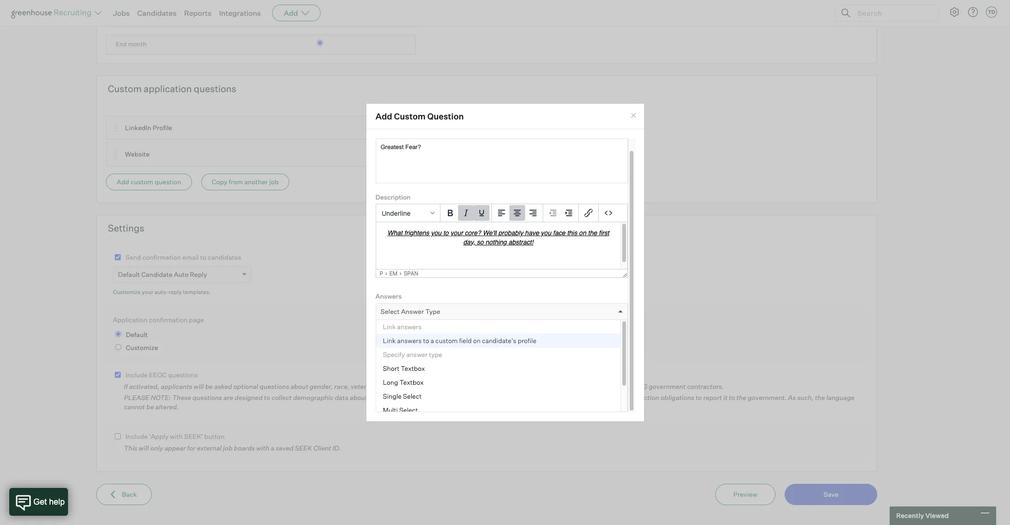 Task type: describe. For each thing, give the bounding box(es) containing it.
with up appear
[[170, 433, 183, 440]]

templates.
[[183, 289, 211, 296]]

candidate
[[141, 271, 173, 278]]

1 vertical spatial be
[[146, 403, 154, 411]]

question
[[155, 178, 181, 186]]

single
[[383, 392, 402, 400]]

Greatest Fear? text field
[[376, 138, 628, 183]]

textbox for short textbox
[[401, 364, 425, 372]]

td button
[[985, 5, 1000, 19]]

description
[[376, 193, 411, 201]]

resize image
[[623, 273, 628, 278]]

type
[[426, 307, 441, 315]]

website
[[125, 150, 150, 158]]

client
[[314, 444, 331, 452]]

single select option
[[376, 389, 621, 403]]

send confirmation email to candidates
[[125, 253, 242, 261]]

api only option
[[515, 341, 584, 361]]

auto-
[[155, 289, 169, 296]]

race,
[[335, 382, 350, 390]]

government.
[[748, 394, 787, 402]]

include 'apply with seek' button this will only appear for external job boards with a saved seek client id.
[[124, 433, 341, 452]]

save button
[[785, 484, 878, 505]]

multi select option
[[376, 403, 621, 417]]

it
[[724, 394, 728, 402]]

reports link
[[184, 8, 212, 18]]

gender,
[[310, 382, 333, 390]]

back button
[[96, 484, 152, 505]]

0 horizontal spatial about
[[291, 382, 308, 390]]

demographic
[[293, 394, 334, 402]]

is
[[455, 394, 460, 402]]

default for default
[[126, 331, 148, 339]]

field
[[459, 337, 472, 344]]

long
[[383, 378, 398, 386]]

button
[[205, 433, 225, 440]]

jobs
[[113, 8, 130, 18]]

status
[[419, 382, 438, 390]]

job inside include 'apply with seek' button this will only appear for external job boards with a saved seek client id.
[[223, 444, 233, 452]]

boards
[[234, 444, 255, 452]]

preview
[[734, 490, 758, 498]]

copy
[[212, 178, 228, 186]]

reply
[[169, 289, 182, 296]]

3 toolbar from the left
[[543, 204, 579, 222]]

to left us
[[631, 382, 638, 390]]

government
[[649, 382, 686, 390]]

are
[[224, 394, 233, 402]]

em
[[390, 270, 398, 277]]

seek
[[295, 444, 312, 452]]

standard option
[[376, 341, 445, 361]]

recently
[[897, 512, 925, 520]]

to left collect
[[264, 394, 270, 402]]

candidates
[[208, 253, 242, 261]]

short
[[383, 364, 400, 372]]

only
[[549, 347, 561, 354]]

year
[[128, 13, 140, 21]]

default candidate auto reply option
[[118, 271, 207, 278]]

custom application questions
[[108, 83, 237, 94]]

1 the from the left
[[409, 394, 419, 402]]

candidate's
[[482, 337, 517, 344]]

none field inside add custom question dialog
[[376, 304, 386, 319]]

external
[[197, 444, 222, 452]]

specify
[[383, 350, 405, 358]]

month
[[128, 40, 147, 48]]

on
[[474, 337, 481, 344]]

underline group
[[376, 204, 628, 222]]

application
[[113, 316, 148, 324]]

reports
[[184, 8, 212, 18]]

close image
[[630, 112, 637, 119]]

textbox for long textbox
[[400, 378, 424, 386]]

report
[[704, 394, 723, 402]]

auto
[[174, 271, 189, 278]]

veteran,
[[351, 382, 376, 390]]

td button
[[987, 6, 998, 18]]

include for include 'apply with seek' button this will only appear for external job boards with a saved seek client id.
[[125, 433, 148, 440]]

job inside button
[[270, 178, 279, 186]]

select for multi select
[[400, 406, 418, 414]]

answers for link answers to a custom field on candidate's profile
[[397, 337, 422, 344]]

will for be
[[194, 382, 204, 390]]

long textbox
[[383, 378, 424, 386]]

add button
[[272, 5, 321, 21]]

collect
[[272, 394, 292, 402]]

these
[[172, 394, 191, 402]]

add for add custom question
[[117, 178, 129, 186]]

only
[[150, 444, 163, 452]]

contractors
[[556, 394, 591, 402]]

customize your auto-reply templates.
[[113, 289, 211, 296]]

default candidate auto reply
[[118, 271, 207, 278]]

copy from another job button
[[201, 174, 290, 190]]

add custom question dialog
[[366, 103, 645, 445]]

0 vertical spatial custom
[[108, 83, 142, 94]]

email
[[183, 253, 199, 261]]

2 toolbar from the left
[[492, 204, 543, 222]]

note:
[[151, 394, 171, 402]]

as
[[789, 394, 797, 402]]

3 the from the left
[[816, 394, 826, 402]]

default for default candidate auto reply
[[118, 271, 140, 278]]

required
[[497, 394, 523, 402]]

1 vertical spatial about
[[350, 394, 368, 402]]

for inside include 'apply with seek' button this will only appear for external job boards with a saved seek client id.
[[187, 444, 196, 452]]

standard
[[397, 347, 424, 354]]

0 vertical spatial eeoc
[[149, 371, 167, 379]]

from
[[229, 178, 243, 186]]

candidates
[[137, 8, 177, 18]]

specify answer type
[[383, 350, 443, 358]]

id.
[[333, 444, 341, 452]]

link answers to a custom field on candidate's profile option
[[376, 334, 621, 348]]

preview button
[[716, 484, 776, 505]]

1 horizontal spatial be
[[205, 382, 213, 390]]

affirmative
[[607, 394, 640, 402]]



Task type: locate. For each thing, give the bounding box(es) containing it.
will inside include 'apply with seek' button this will only appear for external job boards with a saved seek client id.
[[139, 444, 149, 452]]

answers down select answer type
[[397, 323, 422, 331]]

saved
[[276, 444, 294, 452]]

include inside include eeoc questions if activated, applicants will be asked optional questions about gender, race, veteran, and disability status to comply with certain eeoc reporting requirements applicable to us government contractors. please note: these questions are designed to collect demographic data about applicants in the format that is specifically required for federal contractors with affirmative action obligations to report it to the government. as such, the language cannot be altered.
[[125, 371, 148, 379]]

2 link from the top
[[383, 337, 396, 344]]

1 vertical spatial answers
[[397, 337, 422, 344]]

1 horizontal spatial add
[[284, 8, 298, 18]]

0 vertical spatial add
[[284, 8, 298, 18]]

be left asked
[[205, 382, 213, 390]]

None radio
[[317, 40, 323, 46]]

Search text field
[[856, 6, 931, 20]]

answer
[[401, 307, 424, 315]]

0 vertical spatial for
[[524, 394, 532, 402]]

1 horizontal spatial custom
[[436, 337, 458, 344]]

list box inside add custom question dialog
[[376, 320, 628, 445]]

link answers to a custom field on candidate's profile
[[383, 337, 537, 344]]

certain
[[485, 382, 506, 390]]

1 horizontal spatial the
[[737, 394, 747, 402]]

1 include from the top
[[125, 371, 148, 379]]

be down note:
[[146, 403, 154, 411]]

short textbox
[[383, 364, 425, 372]]

applicants
[[161, 382, 192, 390], [369, 394, 401, 402]]

0 horizontal spatial custom
[[131, 178, 153, 186]]

link answers
[[383, 323, 422, 331]]

2 end from the top
[[116, 40, 127, 48]]

application
[[144, 83, 192, 94]]

1 horizontal spatial job
[[270, 178, 279, 186]]

2 horizontal spatial the
[[816, 394, 826, 402]]

span button
[[404, 270, 419, 277]]

2 answers from the top
[[397, 337, 422, 344]]

end left month
[[116, 40, 127, 48]]

api only
[[537, 347, 561, 354]]

custom left question
[[394, 111, 426, 121]]

None field
[[376, 304, 386, 319]]

1 vertical spatial applicants
[[369, 394, 401, 402]]

the right in
[[409, 394, 419, 402]]

include inside include 'apply with seek' button this will only appear for external job boards with a saved seek client id.
[[125, 433, 148, 440]]

end year
[[116, 13, 140, 21]]

1 vertical spatial custom
[[394, 111, 426, 121]]

eeoc
[[149, 371, 167, 379], [508, 382, 525, 390]]

1 vertical spatial textbox
[[400, 378, 424, 386]]

add inside add custom question button
[[117, 178, 129, 186]]

select answer type
[[381, 307, 441, 315]]

will inside include eeoc questions if activated, applicants will be asked optional questions about gender, race, veteran, and disability status to comply with certain eeoc reporting requirements applicable to us government contractors. please note: these questions are designed to collect demographic data about applicants in the format that is specifically required for federal contractors with affirmative action obligations to report it to the government. as such, the language cannot be altered.
[[194, 382, 204, 390]]

p
[[380, 270, 383, 277]]

1 vertical spatial link
[[383, 337, 396, 344]]

1 vertical spatial will
[[139, 444, 149, 452]]

0 horizontal spatial job
[[223, 444, 233, 452]]

custom left question
[[131, 178, 153, 186]]

recently viewed
[[897, 512, 950, 520]]

link up specify
[[383, 337, 396, 344]]

that
[[442, 394, 454, 402]]

1 vertical spatial confirmation
[[149, 316, 188, 324]]

a
[[431, 337, 434, 344], [271, 444, 275, 452]]

to right 'email'
[[200, 253, 207, 261]]

add custom question
[[117, 178, 181, 186]]

integrations
[[219, 8, 261, 18]]

0 horizontal spatial will
[[139, 444, 149, 452]]

greenhouse recruiting image
[[11, 7, 94, 19]]

add
[[284, 8, 298, 18], [376, 111, 393, 121], [117, 178, 129, 186]]

navigation containing p
[[380, 270, 620, 277]]

answers inside option
[[397, 337, 422, 344]]

1 vertical spatial add
[[376, 111, 393, 121]]

select down disability
[[403, 392, 422, 400]]

confirmation up default candidate auto reply option at the bottom left of page
[[143, 253, 181, 261]]

include for include eeoc questions if activated, applicants will be asked optional questions about gender, race, veteran, and disability status to comply with certain eeoc reporting requirements applicable to us government contractors. please note: these questions are designed to collect demographic data about applicants in the format that is specifically required for federal contractors with affirmative action obligations to report it to the government. as such, the language cannot be altered.
[[125, 371, 148, 379]]

format
[[420, 394, 440, 402]]

0 vertical spatial default
[[118, 271, 140, 278]]

to inside option
[[423, 337, 429, 344]]

1 vertical spatial customize
[[126, 343, 158, 351]]

link down select answer type
[[383, 323, 396, 331]]

› right the p button
[[385, 270, 388, 277]]

please
[[124, 394, 149, 402]]

a left saved
[[271, 444, 275, 452]]

confirmation for send
[[143, 253, 181, 261]]

configure image
[[950, 6, 961, 18]]

link
[[383, 323, 396, 331], [383, 337, 396, 344]]

select down in
[[400, 406, 418, 414]]

customize down "application"
[[126, 343, 158, 351]]

0 vertical spatial end
[[116, 13, 127, 21]]

1 vertical spatial eeoc
[[508, 382, 525, 390]]

for down seek'
[[187, 444, 196, 452]]

end left year
[[116, 13, 127, 21]]

0 horizontal spatial be
[[146, 403, 154, 411]]

confirmation
[[143, 253, 181, 261], [149, 316, 188, 324]]

with down applicable
[[593, 394, 606, 402]]

save
[[824, 490, 839, 498]]

seek'
[[184, 433, 203, 440]]

customize left your at the bottom left of page
[[113, 289, 141, 296]]

0 vertical spatial about
[[291, 382, 308, 390]]

customize for customize
[[126, 343, 158, 351]]

be
[[205, 382, 213, 390], [146, 403, 154, 411]]

questions
[[194, 83, 237, 94], [168, 371, 198, 379], [260, 382, 289, 390], [193, 394, 222, 402]]

navigation
[[380, 270, 620, 277]]

0 horizontal spatial ›
[[385, 270, 388, 277]]

to down contractors.
[[696, 394, 702, 402]]

add for add
[[284, 8, 298, 18]]

0 vertical spatial job
[[270, 178, 279, 186]]

1 horizontal spatial applicants
[[369, 394, 401, 402]]

2 horizontal spatial add
[[376, 111, 393, 121]]

1 vertical spatial a
[[271, 444, 275, 452]]

a up the "type"
[[431, 337, 434, 344]]

contractors.
[[688, 382, 725, 390]]

1 link from the top
[[383, 323, 396, 331]]

0 vertical spatial answers
[[397, 323, 422, 331]]

applicants up these
[[161, 382, 192, 390]]

private option
[[445, 341, 515, 361]]

will left only
[[139, 444, 149, 452]]

required
[[384, 366, 412, 374]]

another
[[245, 178, 268, 186]]

custom
[[108, 83, 142, 94], [394, 111, 426, 121]]

1 vertical spatial job
[[223, 444, 233, 452]]

1 vertical spatial select
[[403, 392, 422, 400]]

language
[[827, 394, 855, 402]]

add custom question
[[376, 111, 464, 121]]

select inside 'option'
[[403, 392, 422, 400]]

to up answer
[[423, 337, 429, 344]]

list box
[[376, 320, 628, 445]]

1 vertical spatial for
[[187, 444, 196, 452]]

textbox inside long textbox option
[[400, 378, 424, 386]]

1 answers from the top
[[397, 323, 422, 331]]

1 horizontal spatial custom
[[394, 111, 426, 121]]

1 horizontal spatial about
[[350, 394, 368, 402]]

textbox down short textbox
[[400, 378, 424, 386]]

1 › from the left
[[385, 270, 388, 277]]

with
[[471, 382, 484, 390], [593, 394, 606, 402], [170, 433, 183, 440], [257, 444, 270, 452]]

underline
[[382, 209, 411, 217]]

0 vertical spatial be
[[205, 382, 213, 390]]

0 vertical spatial a
[[431, 337, 434, 344]]

about up demographic
[[291, 382, 308, 390]]

0 horizontal spatial add
[[117, 178, 129, 186]]

send
[[125, 253, 141, 261]]

custom
[[131, 178, 153, 186], [436, 337, 458, 344]]

include eeoc questions if activated, applicants will be asked optional questions about gender, race, veteran, and disability status to comply with certain eeoc reporting requirements applicable to us government contractors. please note: these questions are designed to collect demographic data about applicants in the format that is specifically required for federal contractors with affirmative action obligations to report it to the government. as such, the language cannot be altered.
[[124, 371, 855, 411]]

linkedin
[[125, 124, 151, 131]]

copy from another job
[[212, 178, 279, 186]]

answer
[[407, 350, 428, 358]]

answers for link answers
[[397, 323, 422, 331]]

0 horizontal spatial eeoc
[[149, 371, 167, 379]]

p › em › span
[[380, 270, 419, 277]]

0 vertical spatial will
[[194, 382, 204, 390]]

› right em button at bottom left
[[400, 270, 402, 277]]

add for add custom question
[[376, 111, 393, 121]]

candidates link
[[137, 8, 177, 18]]

us
[[639, 382, 648, 390]]

eeoc up required
[[508, 382, 525, 390]]

include up activated,
[[125, 371, 148, 379]]

1 vertical spatial end
[[116, 40, 127, 48]]

requirements
[[556, 382, 597, 390]]

1 horizontal spatial for
[[524, 394, 532, 402]]

long textbox option
[[376, 375, 621, 389]]

about down veteran,
[[350, 394, 368, 402]]

will for only
[[139, 444, 149, 452]]

page
[[189, 316, 204, 324]]

default up customize link
[[118, 271, 140, 278]]

answers
[[376, 292, 402, 300]]

0 vertical spatial customize
[[113, 289, 141, 296]]

linkedin profile
[[125, 124, 172, 131]]

2 vertical spatial add
[[117, 178, 129, 186]]

1 horizontal spatial ›
[[400, 270, 402, 277]]

answers up standard
[[397, 337, 422, 344]]

select inside option
[[400, 406, 418, 414]]

2 the from the left
[[737, 394, 747, 402]]

td
[[989, 9, 996, 15]]

cannot
[[124, 403, 145, 411]]

0 vertical spatial custom
[[131, 178, 153, 186]]

select for single select
[[403, 392, 422, 400]]

0 horizontal spatial custom
[[108, 83, 142, 94]]

end for end year
[[116, 13, 127, 21]]

0 vertical spatial select
[[381, 307, 400, 315]]

0 horizontal spatial the
[[409, 394, 419, 402]]

reporting
[[527, 382, 555, 390]]

for inside include eeoc questions if activated, applicants will be asked optional questions about gender, race, veteran, and disability status to comply with certain eeoc reporting requirements applicable to us government contractors. please note: these questions are designed to collect demographic data about applicants in the format that is specifically required for federal contractors with affirmative action obligations to report it to the government. as such, the language cannot be altered.
[[524, 394, 532, 402]]

toolbar
[[441, 204, 492, 222], [492, 204, 543, 222], [543, 204, 579, 222]]

1 horizontal spatial eeoc
[[508, 382, 525, 390]]

multi select
[[383, 406, 418, 414]]

custom inside dialog
[[394, 111, 426, 121]]

None radio
[[317, 13, 323, 19], [115, 331, 121, 337], [115, 344, 121, 350], [317, 13, 323, 19], [115, 331, 121, 337], [115, 344, 121, 350]]

obligations
[[661, 394, 695, 402]]

select down the answers on the left of page
[[381, 307, 400, 315]]

textbox down specify answer type
[[401, 364, 425, 372]]

will left asked
[[194, 382, 204, 390]]

profile
[[518, 337, 537, 344]]

default down "application"
[[126, 331, 148, 339]]

0 vertical spatial textbox
[[401, 364, 425, 372]]

0 horizontal spatial a
[[271, 444, 275, 452]]

1 horizontal spatial a
[[431, 337, 434, 344]]

add custom question button
[[106, 174, 192, 190]]

in
[[402, 394, 408, 402]]

link for link answers to a custom field on candidate's profile
[[383, 337, 396, 344]]

for left federal
[[524, 394, 532, 402]]

profile
[[153, 124, 172, 131]]

add inside add popup button
[[284, 8, 298, 18]]

eeoc up activated,
[[149, 371, 167, 379]]

confirmation left the page
[[149, 316, 188, 324]]

1 vertical spatial default
[[126, 331, 148, 339]]

1 horizontal spatial will
[[194, 382, 204, 390]]

add inside add custom question dialog
[[376, 111, 393, 121]]

applicants down and on the left of the page
[[369, 394, 401, 402]]

end for end month
[[116, 40, 127, 48]]

0 horizontal spatial applicants
[[161, 382, 192, 390]]

0 horizontal spatial for
[[187, 444, 196, 452]]

custom up linkedin
[[108, 83, 142, 94]]

1 end from the top
[[116, 13, 127, 21]]

viewed
[[926, 512, 950, 520]]

designed
[[235, 394, 263, 402]]

disability
[[390, 382, 418, 390]]

custom inside link answers to a custom field on candidate's profile option
[[436, 337, 458, 344]]

None checkbox
[[115, 372, 121, 378], [115, 434, 121, 440], [115, 372, 121, 378], [115, 434, 121, 440]]

your
[[142, 289, 153, 296]]

to right it
[[730, 394, 736, 402]]

0 vertical spatial applicants
[[161, 382, 192, 390]]

a inside include 'apply with seek' button this will only appear for external job boards with a saved seek client id.
[[271, 444, 275, 452]]

reply
[[190, 271, 207, 278]]

link inside option
[[383, 337, 396, 344]]

a inside option
[[431, 337, 434, 344]]

custom up the "type"
[[436, 337, 458, 344]]

underline button
[[378, 205, 438, 221]]

2 vertical spatial select
[[400, 406, 418, 414]]

1 toolbar from the left
[[441, 204, 492, 222]]

2 › from the left
[[400, 270, 402, 277]]

2 include from the top
[[125, 433, 148, 440]]

customize for customize your auto-reply templates.
[[113, 289, 141, 296]]

type
[[429, 350, 443, 358]]

short textbox option
[[376, 362, 621, 375]]

confirmation for application
[[149, 316, 188, 324]]

job left boards
[[223, 444, 233, 452]]

0 vertical spatial link
[[383, 323, 396, 331]]

navigation inside add custom question dialog
[[380, 270, 620, 277]]

custom inside add custom question button
[[131, 178, 153, 186]]

None checkbox
[[115, 254, 121, 260]]

1 vertical spatial include
[[125, 433, 148, 440]]

textbox inside short textbox option
[[401, 364, 425, 372]]

1 vertical spatial custom
[[436, 337, 458, 344]]

data
[[335, 394, 349, 402]]

list box containing link answers
[[376, 320, 628, 445]]

p button
[[380, 270, 383, 277]]

include up this
[[125, 433, 148, 440]]

em button
[[390, 270, 398, 277]]

the right such,
[[816, 394, 826, 402]]

0 vertical spatial confirmation
[[143, 253, 181, 261]]

0 vertical spatial include
[[125, 371, 148, 379]]

with up specifically
[[471, 382, 484, 390]]

link for link answers
[[383, 323, 396, 331]]

'apply
[[149, 433, 169, 440]]

end
[[116, 13, 127, 21], [116, 40, 127, 48]]

multi
[[383, 406, 398, 414]]

with right boards
[[257, 444, 270, 452]]

the right it
[[737, 394, 747, 402]]

to up "that"
[[439, 382, 446, 390]]

to
[[200, 253, 207, 261], [423, 337, 429, 344], [439, 382, 446, 390], [631, 382, 638, 390], [264, 394, 270, 402], [696, 394, 702, 402], [730, 394, 736, 402]]

span
[[404, 270, 419, 277]]

job right another
[[270, 178, 279, 186]]

Required checkbox
[[376, 367, 382, 373]]



Task type: vqa. For each thing, say whether or not it's contained in the screenshot.
Client
yes



